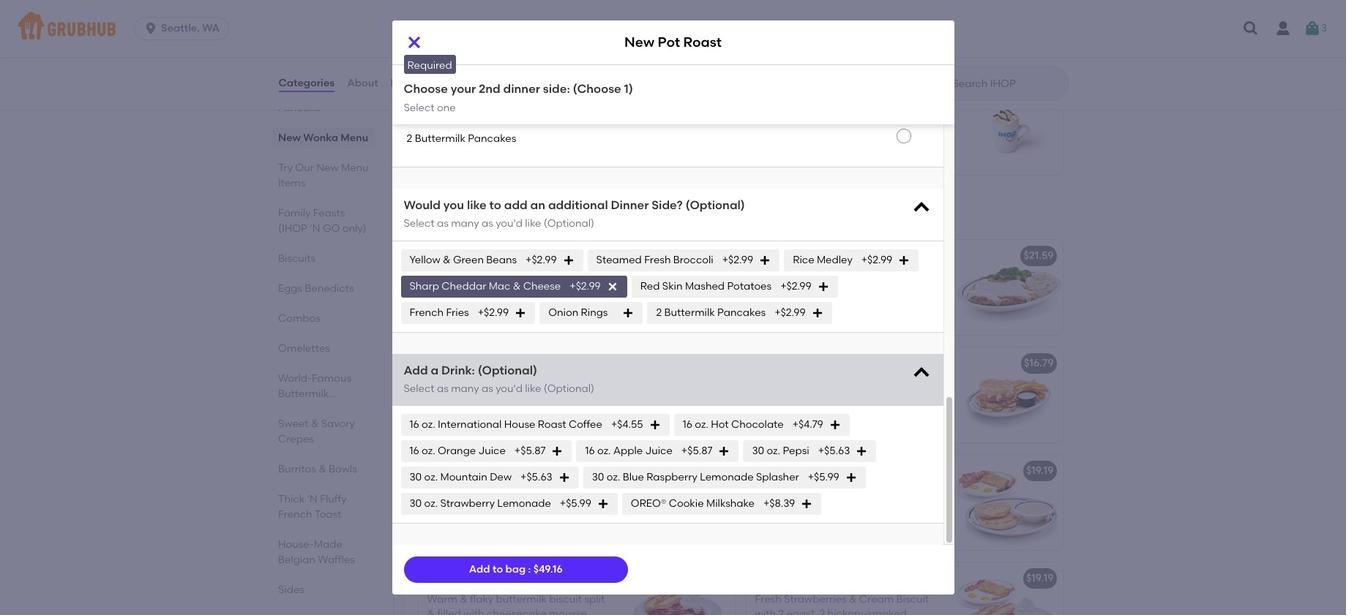 Task type: describe. For each thing, give the bounding box(es) containing it.
2nd
[[479, 82, 501, 96]]

& right mac
[[513, 280, 521, 293]]

+$2.99 for steamed fresh broccoli
[[723, 254, 754, 266]]

may inside a golden-battered beef steak smothered in hearty gravy.  *gravy may contain pork.
[[755, 300, 777, 313]]

chocolate for +$4.79
[[732, 419, 784, 432]]

chocolate for hot chocolate flavored with strawberry syrup, topped with whipped topping, a drizzle of chocolate sauce and gold glitter sugar.
[[619, 90, 672, 102]]

drink:
[[442, 364, 475, 378]]

new up 1)
[[625, 34, 655, 51]]

& up 100% on the top of the page
[[443, 254, 451, 266]]

sweet
[[278, 418, 308, 431]]

steak
[[852, 250, 880, 262]]

sausage for scrambled
[[427, 32, 470, 45]]

new buttermilk biscuit & gravy combo
[[755, 465, 952, 478]]

$5.87
[[697, 250, 722, 262]]

you'd inside would you like to add an additional dinner side? (optional) select as many as you'd like (optional)
[[496, 218, 523, 230]]

bacon inside warm & flaky buttermilk biscuit served with hearty gravy, 2 eggs*, 2 pork sausage links, 2 hickory- smoked bacon strips & hash browns. *gravy may contain pork.
[[797, 531, 829, 543]]

creamy
[[489, 250, 529, 262]]

& down splasher
[[788, 486, 796, 498]]

onion rings button
[[392, 55, 944, 110]]

+$5.99 for 30 oz. blue raspberry lemonade splasher
[[808, 472, 840, 484]]

beans
[[486, 254, 517, 266]]

a inside 100% arabica iced cold brew sweetened with vanilla & topped with a vanilla creamy cold foam.
[[451, 300, 457, 313]]

split
[[585, 594, 605, 606]]

& up the filled on the bottom of page
[[460, 594, 468, 606]]

$19.19 for warm & flaky buttermilk biscuit served with hearty gravy, 2 eggs*, 2 pork sausage links, 2 hickory- smoked bacon strips & hash browns. *gravy may contain pork.
[[1027, 465, 1054, 478]]

mac
[[489, 280, 511, 293]]

eggs*, inside warm & flaky buttermilk biscuit served with hearty gravy, 2 eggs*, 2 pork sausage links, 2 hickory- smoked bacon strips & hash browns. *gravy may contain pork.
[[889, 501, 920, 513]]

pancakes inside button
[[468, 132, 516, 145]]

hickory- inside 'fresh strawberries & cream biscuit with 2 eggs*, 2 hickory-smoke'
[[828, 608, 868, 616]]

cream for new fresh strawberries & cream biscuit combo
[[887, 573, 922, 585]]

buttermilk for biscuit
[[824, 486, 875, 498]]

strawberry for scrumdiddlyumptious jr. strawberry hot chocolate image
[[755, 125, 809, 138]]

new vanilla creamy cold foam cold brew image
[[625, 240, 735, 336]]

1 horizontal spatial pot
[[658, 34, 680, 51]]

with inside 'fresh strawberries & cream biscuit with 2 eggs*, 2 hickory-smoke'
[[755, 608, 776, 616]]

gravy
[[882, 465, 912, 478]]

scrumdiddlyumptious jr. strawberry hot chocolate image
[[953, 80, 1063, 175]]

coffee
[[569, 419, 603, 432]]

svg image for 16 oz. orange juice
[[552, 446, 563, 458]]

biscuit inside 'fresh strawberries & cream biscuit with 2 eggs*, 2 hickory-smoke'
[[897, 594, 929, 606]]

strawberries inside 'fresh strawberries & cream biscuit with 2 eggs*, 2 hickory-smoke'
[[784, 594, 847, 606]]

jr. magical breakfast medley image
[[625, 0, 735, 68]]

contain inside warm & flaky buttermilk biscuit served with hearty gravy, 2 eggs*, 2 pork sausage links, 2 hickory- smoked bacon strips & hash browns. *gravy may contain pork.
[[817, 545, 855, 558]]

1 horizontal spatial try our new menu items
[[416, 206, 602, 224]]

a down 'choose your 2nd dinner side: (choose 1) select one' at the top left of page
[[517, 140, 524, 152]]

green
[[453, 254, 484, 266]]

glitter for scrumdiddlyumptious jr. strawberry hot chocolate image
[[888, 155, 917, 167]]

steamed fresh broccoli
[[597, 254, 714, 266]]

1 vertical spatial to
[[493, 564, 503, 576]]

drizzle for scrumdiddlyumptious strawberry hot chocolate image
[[527, 140, 558, 152]]

strawberries for new fresh strawberries & cream biscuit
[[482, 573, 546, 585]]

new down smoked
[[755, 573, 778, 585]]

0 vertical spatial like
[[467, 198, 487, 212]]

biscuit for 2
[[877, 486, 910, 498]]

1 vertical spatial rings
[[581, 306, 608, 319]]

served
[[755, 501, 788, 513]]

1 horizontal spatial try
[[416, 206, 439, 224]]

Search IHOP search field
[[952, 77, 1064, 91]]

juice for 16 oz. orange juice
[[479, 445, 506, 458]]

wonka
[[303, 132, 338, 144]]

warm & flaky buttermilk biscuit split & filled with cheesecake mousse
[[427, 594, 605, 616]]

international
[[438, 419, 502, 432]]

0 vertical spatial menu
[[340, 132, 368, 144]]

fresh for new fresh strawberries & cream biscuit
[[452, 573, 480, 585]]

sauce.
[[796, 32, 829, 45]]

combos
[[278, 313, 320, 325]]

foam
[[558, 250, 587, 262]]

in inside a golden-battered beef steak smothered in hearty gravy.  *gravy may contain pork.
[[812, 286, 821, 298]]

(optional) down additional
[[544, 218, 595, 230]]

jr.
[[868, 90, 881, 102]]

syrup, for scrumdiddlyumptious strawberry hot chocolate image
[[483, 125, 512, 138]]

flavored for scrumdiddlyumptious strawberry hot chocolate image
[[501, 110, 541, 123]]

oz. for apple
[[598, 445, 611, 458]]

crepes
[[278, 434, 314, 446]]

2 vertical spatial roast
[[538, 419, 566, 432]]

strawberries for new fresh strawberries & cream biscuit combo
[[810, 573, 874, 585]]

0 vertical spatial combo
[[914, 465, 952, 478]]

0 horizontal spatial beef
[[427, 393, 450, 406]]

sauce for scrumdiddlyumptious strawberry hot chocolate image
[[480, 155, 510, 167]]

biscuit down browns.
[[924, 573, 958, 585]]

1)
[[624, 82, 633, 96]]

*gravy inside warm & flaky buttermilk biscuit served with hearty gravy, 2 eggs*, 2 pork sausage links, 2 hickory- smoked bacon strips & hash browns. *gravy may contain pork.
[[755, 545, 790, 558]]

strip
[[549, 18, 570, 30]]

buttermilk inside 2 buttermilk pancakes button
[[415, 132, 466, 145]]

french fries inside button
[[407, 20, 466, 32]]

savory
[[321, 418, 355, 431]]

1 horizontal spatial onion rings
[[549, 306, 608, 319]]

biscuit right breakfast
[[504, 465, 537, 478]]

1 horizontal spatial lemonade
[[700, 472, 754, 484]]

30 oz. mountain dew
[[410, 472, 512, 484]]

0 horizontal spatial pot
[[452, 358, 469, 370]]

& left the filled on the bottom of page
[[427, 608, 435, 616]]

new left wonka on the top
[[278, 132, 301, 144]]

a inside tender slow-braised beef in a rich beef gravy.
[[566, 378, 573, 391]]

potatoes
[[727, 280, 772, 293]]

contain inside a golden-battered beef steak smothered in hearty gravy.  *gravy may contain pork.
[[780, 300, 818, 313]]

& right :
[[548, 573, 556, 585]]

a down scrumdiddlyumptious jr. strawberry hot chocolate at top right
[[845, 140, 852, 152]]

30 oz. pepsi
[[752, 445, 810, 458]]

red skin mashed potatoes
[[641, 280, 772, 293]]

svg image inside seattle, wa button
[[144, 21, 158, 36]]

our inside try our new menu items
[[295, 162, 314, 174]]

1 left wonka's at left
[[427, 3, 431, 15]]

sausage for with
[[780, 516, 822, 528]]

'n inside family feasts (ihop 'n go only)
[[310, 223, 320, 235]]

onion inside button
[[407, 76, 437, 88]]

biscuit up gravy,
[[835, 465, 869, 478]]

1 right egg, at the top of the page
[[508, 18, 511, 30]]

new country fried steak
[[755, 250, 880, 262]]

topped for scrumdiddlyumptious jr. strawberry hot chocolate image
[[843, 125, 880, 138]]

sandwich
[[540, 465, 589, 478]]

of inside sliced french toast with a side of strawberries, banana and chocolate dipping sauce.
[[908, 3, 918, 15]]

rings inside button
[[439, 76, 466, 88]]

(optional) up braised
[[478, 364, 537, 378]]

pepsi
[[783, 445, 810, 458]]

toast
[[314, 509, 341, 521]]

& inside 'fresh strawberries & cream biscuit with 2 eggs*, 2 hickory-smoke'
[[849, 594, 857, 606]]

1 vertical spatial combo
[[960, 573, 998, 585]]

topped for scrumdiddlyumptious strawberry hot chocolate image
[[515, 125, 551, 138]]

new fresh strawberries & cream biscuit image
[[625, 563, 735, 616]]

with inside "warm & flaky buttermilk biscuit split & filled with cheesecake mousse"
[[464, 608, 484, 616]]

warm for warm & flaky buttermilk biscuit served with hearty gravy, 2 eggs*, 2 pork sausage links, 2 hickory- smoked bacon strips & hash browns. *gravy may contain pork.
[[755, 486, 786, 498]]

(optional) right side?
[[686, 198, 745, 212]]

seattle,
[[161, 22, 200, 34]]

& inside 100% arabica iced cold brew sweetened with vanilla & topped with a vanilla creamy cold foam.
[[542, 286, 550, 298]]

steak
[[876, 271, 903, 283]]

oz. for orange
[[422, 445, 435, 458]]

bag
[[506, 564, 526, 576]]

new right you
[[475, 206, 510, 224]]

$3.23
[[1028, 90, 1054, 102]]

new country fried steak image
[[953, 240, 1063, 336]]

oz. for mountain
[[424, 472, 438, 484]]

egg,
[[483, 18, 505, 30]]

1 vertical spatial our
[[443, 206, 471, 224]]

belgian
[[278, 554, 315, 567]]

choose
[[404, 82, 448, 96]]

(optional) up coffee
[[544, 383, 595, 396]]

select inside 'choose your 2nd dinner side: (choose 1) select one'
[[404, 101, 435, 114]]

filled
[[437, 608, 461, 616]]

bowls
[[328, 464, 357, 476]]

(choose
[[573, 82, 622, 96]]

items inside try our new menu items
[[278, 177, 305, 190]]

new up 100% on the top of the page
[[427, 250, 450, 262]]

side:
[[543, 82, 570, 96]]

a inside sliced french toast with a side of strawberries, banana and chocolate dipping sauce.
[[876, 3, 883, 15]]

go
[[322, 223, 340, 235]]

orange
[[438, 445, 476, 458]]

whipped for scrumdiddlyumptious jr. strawberry hot chocolate image
[[755, 140, 799, 152]]

$49.16
[[534, 564, 563, 576]]

blue
[[623, 472, 644, 484]]

0 vertical spatial try our new menu items
[[278, 162, 368, 190]]

1 vertical spatial new pot roast
[[427, 358, 501, 370]]

30 for 30 oz. strawberry lemonade
[[410, 498, 422, 511]]

topping, for scrumdiddlyumptious jr. strawberry hot chocolate image
[[801, 140, 843, 152]]

select inside add a drink: (optional) select as many as you'd like (optional)
[[404, 383, 435, 396]]

syrup, for scrumdiddlyumptious jr. strawberry hot chocolate image
[[811, 125, 840, 138]]

& left bowls
[[318, 464, 326, 476]]

side?
[[652, 198, 683, 212]]

dinner
[[611, 198, 649, 212]]

skin
[[663, 280, 683, 293]]

hearty for battered
[[823, 286, 855, 298]]

medley
[[817, 254, 853, 266]]

1 horizontal spatial vanilla
[[507, 286, 540, 298]]

1 vertical spatial 2 buttermilk pancakes
[[656, 306, 766, 319]]

$21.59
[[1024, 250, 1054, 262]]

glitter for scrumdiddlyumptious strawberry hot chocolate image
[[560, 155, 589, 167]]

world-famous buttermilk pancakes sweet & savory crepes
[[278, 373, 355, 446]]

1 wonka's perfectly purple pancake, 1 scrambled egg, 1 bacon strip and 1 sausage link button
[[419, 0, 735, 68]]

red
[[641, 280, 660, 293]]

cream inside 'fresh strawberries & cream biscuit with 2 eggs*, 2 hickory-smoke'
[[860, 594, 894, 606]]

+$8.39
[[764, 498, 795, 511]]

& down hash
[[877, 573, 884, 585]]

$16.79
[[1025, 358, 1054, 370]]

a inside add a drink: (optional) select as many as you'd like (optional)
[[431, 364, 439, 378]]

oz. for blue
[[607, 472, 621, 484]]

new up the filled on the bottom of page
[[427, 573, 450, 585]]

breakfast
[[452, 465, 501, 478]]

fresh strawberries & cream biscuit with 2 eggs*, 2 hickory-smoke
[[755, 594, 933, 616]]

landen hatchett fancake
[[278, 86, 363, 114]]

country
[[781, 250, 821, 262]]

new pot roast image
[[625, 348, 735, 443]]

$5.87 +
[[697, 250, 729, 262]]

add to bag : $49.16
[[469, 564, 563, 576]]

oz. for strawberry
[[424, 498, 438, 511]]

battered
[[804, 271, 848, 283]]

toast
[[824, 3, 850, 15]]

new up a
[[755, 250, 778, 262]]

flaky for filled
[[470, 594, 494, 606]]

brew inside 100% arabica iced cold brew sweetened with vanilla & topped with a vanilla creamy cold foam.
[[548, 271, 573, 283]]

hot chocolate flavored with strawberry syrup, topped with whipped topping, a drizzle of chocolate sauce and gold glitter sugar. for scrumdiddlyumptious jr. strawberry hot chocolate image
[[755, 110, 917, 182]]

juice for 16 oz. apple juice
[[646, 445, 673, 458]]

tender
[[427, 378, 461, 391]]

fries inside button
[[443, 20, 466, 32]]

you'd inside add a drink: (optional) select as many as you'd like (optional)
[[496, 383, 523, 396]]

benedicts
[[304, 283, 354, 295]]

vanilla
[[452, 250, 487, 262]]

2 horizontal spatial chocolate
[[962, 90, 1015, 102]]

1 vertical spatial lemonade
[[497, 498, 551, 511]]

with inside sliced french toast with a side of strawberries, banana and chocolate dipping sauce.
[[852, 3, 873, 15]]

whipped for scrumdiddlyumptious strawberry hot chocolate image
[[427, 140, 471, 152]]

+$4.79
[[793, 419, 824, 432]]

*gravy inside a golden-battered beef steak smothered in hearty gravy.  *gravy may contain pork.
[[890, 286, 924, 298]]

sliced
[[755, 3, 785, 15]]

braised
[[490, 378, 528, 391]]

+$5.63 for 30 oz. pepsi
[[819, 445, 851, 458]]

new vanilla creamy cold foam cold brew
[[427, 250, 641, 262]]

scrumdiddlyumptious strawberry hot chocolate
[[427, 90, 672, 102]]

french fries button
[[392, 0, 944, 54]]

0 vertical spatial roast
[[684, 34, 722, 51]]

sauce for scrumdiddlyumptious jr. strawberry hot chocolate image
[[808, 155, 838, 167]]

30 for 30 oz. blue raspberry lemonade splasher
[[592, 472, 604, 484]]

side
[[885, 3, 905, 15]]

1 down pancake, on the top
[[595, 18, 599, 30]]

1 vertical spatial french fries
[[410, 306, 469, 319]]

eggs
[[278, 283, 302, 295]]

drizzle for scrumdiddlyumptious jr. strawberry hot chocolate image
[[855, 140, 886, 152]]

sugar. for scrumdiddlyumptious strawberry hot chocolate image
[[427, 170, 458, 182]]

buttermilk inside world-famous buttermilk pancakes sweet & savory crepes
[[278, 388, 329, 401]]

'n inside thick 'n fluffy french toast
[[307, 494, 317, 506]]

many inside would you like to add an additional dinner side? (optional) select as many as you'd like (optional)
[[451, 218, 479, 230]]

cold right foam
[[589, 250, 614, 262]]

iced
[[498, 271, 520, 283]]

buttermilk for strawberries
[[496, 594, 547, 606]]

bacon inside 1 wonka's perfectly purple pancake, 1 scrambled egg, 1 bacon strip and 1 sausage link
[[514, 18, 546, 30]]

menu inside try our new menu items
[[341, 162, 368, 174]]

16 for 16 oz. apple juice
[[585, 445, 595, 458]]

0 vertical spatial brew
[[616, 250, 641, 262]]

biscuit up split
[[596, 573, 630, 585]]

strawberry for scrumdiddlyumptious strawberry hot chocolate image
[[427, 125, 481, 138]]

1 vertical spatial like
[[525, 218, 542, 230]]

2 horizontal spatial pancakes
[[718, 306, 766, 319]]

1 horizontal spatial strawberry
[[540, 90, 596, 102]]

french down sharp
[[410, 306, 444, 319]]



Task type: vqa. For each thing, say whether or not it's contained in the screenshot.
'Size' in the Family Size Menu (Delivery)
no



Task type: locate. For each thing, give the bounding box(es) containing it.
1 select from the top
[[404, 101, 435, 114]]

+$5.63 for 30 oz. mountain dew
[[521, 472, 553, 484]]

0 horizontal spatial scrumdiddlyumptious
[[427, 90, 538, 102]]

oz. down 30 oz. mountain dew
[[424, 498, 438, 511]]

1
[[427, 3, 431, 15], [606, 3, 610, 15], [508, 18, 511, 30], [595, 18, 599, 30]]

cold
[[535, 300, 557, 313]]

svg image inside "3" button
[[1304, 20, 1322, 37]]

1 horizontal spatial may
[[792, 545, 814, 558]]

1 vertical spatial try
[[416, 206, 439, 224]]

french inside thick 'n fluffy french toast
[[278, 509, 312, 521]]

chocolate up 30 oz. pepsi
[[732, 419, 784, 432]]

buttermilk down the pepsi
[[781, 465, 833, 478]]

2 vertical spatial pancakes
[[278, 404, 326, 416]]

2 vertical spatial select
[[404, 383, 435, 396]]

gravy. for beef
[[452, 393, 482, 406]]

$14.39
[[696, 465, 726, 478]]

french down thick
[[278, 509, 312, 521]]

many inside add a drink: (optional) select as many as you'd like (optional)
[[451, 383, 479, 396]]

16
[[410, 419, 419, 432], [683, 419, 693, 432], [410, 445, 419, 458], [585, 445, 595, 458]]

beef inside a golden-battered beef steak smothered in hearty gravy.  *gravy may contain pork.
[[851, 271, 873, 283]]

and inside 1 wonka's perfectly purple pancake, 1 scrambled egg, 1 bacon strip and 1 sausage link
[[573, 18, 592, 30]]

purple
[[523, 3, 555, 15]]

0 horizontal spatial brew
[[548, 271, 573, 283]]

syrup, down 'choose your 2nd dinner side: (choose 1) select one' at the top left of page
[[483, 125, 512, 138]]

0 horizontal spatial items
[[278, 177, 305, 190]]

may down smoked
[[792, 545, 814, 558]]

additional
[[548, 198, 608, 212]]

to
[[490, 198, 502, 212], [493, 564, 503, 576]]

new down 30 oz. pepsi
[[755, 465, 778, 478]]

1 horizontal spatial chocolate
[[732, 419, 784, 432]]

and inside sliced french toast with a side of strawberries, banana and chocolate dipping sauce.
[[864, 18, 883, 30]]

16 up 30 oz. blue raspberry lemonade splasher
[[683, 419, 693, 432]]

0 horizontal spatial flaky
[[470, 594, 494, 606]]

2 $19.19 from the top
[[1027, 573, 1054, 585]]

& left hash
[[861, 531, 868, 543]]

(ihop
[[278, 223, 307, 235]]

+$5.63
[[819, 445, 851, 458], [521, 472, 553, 484]]

fried
[[824, 250, 849, 262]]

warm for warm & flaky buttermilk biscuit split & filled with cheesecake mousse
[[427, 594, 458, 606]]

hearty for flaky
[[814, 501, 846, 513]]

1 horizontal spatial eggs*,
[[889, 501, 920, 513]]

2 gold from the left
[[863, 155, 885, 167]]

topping, for scrumdiddlyumptious strawberry hot chocolate image
[[473, 140, 515, 152]]

+$2.99 for yellow & green beans
[[526, 254, 557, 266]]

sausage down scrambled
[[427, 32, 470, 45]]

1 strawberry from the left
[[427, 125, 481, 138]]

lemonade down dew
[[497, 498, 551, 511]]

new pot roast
[[625, 34, 722, 51], [427, 358, 501, 370]]

hot chocolate flavored with strawberry syrup, topped with whipped topping, a drizzle of chocolate sauce and gold glitter sugar. down dinner on the top of page
[[427, 110, 589, 182]]

many down you
[[451, 218, 479, 230]]

2 many from the top
[[451, 383, 479, 396]]

buttermilk inside "warm & flaky buttermilk biscuit split & filled with cheesecake mousse"
[[496, 594, 547, 606]]

a up tender
[[431, 364, 439, 378]]

1 sugar. from the left
[[427, 170, 458, 182]]

with
[[852, 3, 873, 15], [544, 110, 565, 123], [872, 110, 893, 123], [554, 125, 575, 138], [882, 125, 903, 138], [484, 286, 505, 298], [427, 300, 448, 313], [791, 501, 812, 513], [464, 608, 484, 616], [755, 608, 776, 616]]

30 for 30 oz. mountain dew
[[410, 472, 422, 484]]

0 horizontal spatial sausage
[[427, 32, 470, 45]]

1 vertical spatial eggs*,
[[787, 608, 817, 616]]

1 vertical spatial vanilla
[[460, 300, 492, 313]]

try inside try our new menu items
[[278, 162, 293, 174]]

0 horizontal spatial add
[[404, 364, 428, 378]]

categories
[[279, 77, 335, 89]]

glitter up additional
[[560, 155, 589, 167]]

gold for scrumdiddlyumptious strawberry hot chocolate image
[[535, 155, 557, 167]]

0 vertical spatial hearty
[[823, 286, 855, 298]]

svg image for steamed fresh broccoli
[[760, 255, 771, 266]]

1 horizontal spatial whipped
[[755, 140, 799, 152]]

main navigation navigation
[[0, 0, 1347, 57]]

buttermilk inside warm & flaky buttermilk biscuit served with hearty gravy, 2 eggs*, 2 pork sausage links, 2 hickory- smoked bacon strips & hash browns. *gravy may contain pork.
[[824, 486, 875, 498]]

flavored for scrumdiddlyumptious jr. strawberry hot chocolate image
[[829, 110, 870, 123]]

1 vertical spatial +$5.63
[[521, 472, 553, 484]]

2 flavored from the left
[[829, 110, 870, 123]]

pork. inside warm & flaky buttermilk biscuit served with hearty gravy, 2 eggs*, 2 pork sausage links, 2 hickory- smoked bacon strips & hash browns. *gravy may contain pork.
[[857, 545, 882, 558]]

0 horizontal spatial may
[[755, 300, 777, 313]]

2 select from the top
[[404, 218, 435, 230]]

2 hot chocolate flavored with strawberry syrup, topped with whipped topping, a drizzle of chocolate sauce and gold glitter sugar. from the left
[[755, 110, 917, 182]]

0 vertical spatial +$5.99
[[808, 472, 840, 484]]

1 horizontal spatial gold
[[863, 155, 885, 167]]

warm inside "warm & flaky buttermilk biscuit split & filled with cheesecake mousse"
[[427, 594, 458, 606]]

+$2.99 for french fries
[[478, 306, 509, 319]]

strawberry for scrumdiddlyumptious jr. strawberry hot chocolate
[[883, 90, 939, 102]]

reviews
[[391, 77, 432, 89]]

in down battered
[[812, 286, 821, 298]]

0 horizontal spatial 2 buttermilk pancakes
[[407, 132, 516, 145]]

biscuit
[[877, 486, 910, 498], [549, 594, 582, 606]]

+$5.87 for 16 oz. apple juice
[[682, 445, 713, 458]]

hot chocolate flavored with strawberry syrup, topped with whipped topping, a drizzle of chocolate sauce and gold glitter sugar. for scrumdiddlyumptious strawberry hot chocolate image
[[427, 110, 589, 182]]

new breakfast biscuit sandwich image
[[625, 456, 735, 551]]

1 whipped from the left
[[427, 140, 471, 152]]

& inside world-famous buttermilk pancakes sweet & savory crepes
[[311, 418, 319, 431]]

rice
[[793, 254, 815, 266]]

16 left orange
[[410, 445, 419, 458]]

of for scrumdiddlyumptious strawberry hot chocolate image
[[560, 140, 570, 152]]

in inside tender slow-braised beef in a rich beef gravy.
[[555, 378, 564, 391]]

like inside add a drink: (optional) select as many as you'd like (optional)
[[525, 383, 542, 396]]

of right side
[[908, 3, 918, 15]]

+$5.99 for 30 oz. strawberry lemonade
[[560, 498, 592, 511]]

0 horizontal spatial +$5.87
[[515, 445, 546, 458]]

2 buttermilk pancakes inside button
[[407, 132, 516, 145]]

1 vertical spatial pork.
[[857, 545, 882, 558]]

to inside would you like to add an additional dinner side? (optional) select as many as you'd like (optional)
[[490, 198, 502, 212]]

+$2.99 down mac
[[478, 306, 509, 319]]

french down wonka's at left
[[407, 20, 441, 32]]

0 horizontal spatial whipped
[[427, 140, 471, 152]]

add
[[504, 198, 528, 212]]

2 strawberry from the left
[[755, 125, 809, 138]]

0 vertical spatial 'n
[[310, 223, 320, 235]]

buttermilk down the "mashed"
[[665, 306, 715, 319]]

1 horizontal spatial topping,
[[801, 140, 843, 152]]

+$5.87 down house
[[515, 445, 546, 458]]

like up house
[[525, 383, 542, 396]]

0 vertical spatial warm
[[755, 486, 786, 498]]

omelettes
[[278, 343, 330, 355]]

2 horizontal spatial strawberry
[[883, 90, 939, 102]]

+$2.99 up foam.
[[570, 280, 601, 293]]

0 vertical spatial gravy.
[[858, 286, 887, 298]]

1 horizontal spatial roast
[[538, 419, 566, 432]]

1 horizontal spatial strawberry
[[755, 125, 809, 138]]

0 horizontal spatial hot chocolate flavored with strawberry syrup, topped with whipped topping, a drizzle of chocolate sauce and gold glitter sugar.
[[427, 110, 589, 182]]

smothered
[[755, 286, 809, 298]]

onion rings inside button
[[407, 76, 466, 88]]

oz. left orange
[[422, 445, 435, 458]]

1 vertical spatial gravy.
[[452, 393, 482, 406]]

1 topping, from the left
[[473, 140, 515, 152]]

feasts
[[313, 207, 345, 220]]

3 select from the top
[[404, 383, 435, 396]]

$19.19 for fresh strawberries & cream biscuit with 2 eggs*, 2 hickory-smoke
[[1027, 573, 1054, 585]]

2 glitter from the left
[[888, 155, 917, 167]]

strawberries,
[[755, 18, 819, 30]]

1 horizontal spatial 2 buttermilk pancakes
[[656, 306, 766, 319]]

$19.19
[[1027, 465, 1054, 478], [1027, 573, 1054, 585]]

1 vertical spatial warm
[[427, 594, 458, 606]]

fresh for steamed fresh broccoli
[[645, 254, 671, 266]]

& left gravy
[[871, 465, 879, 478]]

new buttermilk biscuit & gravy combo image
[[953, 456, 1063, 551]]

16 oz. apple juice
[[585, 445, 673, 458]]

flaky inside warm & flaky buttermilk biscuit served with hearty gravy, 2 eggs*, 2 pork sausage links, 2 hickory- smoked bacon strips & hash browns. *gravy may contain pork.
[[798, 486, 822, 498]]

1 hot chocolate flavored with strawberry syrup, topped with whipped topping, a drizzle of chocolate sauce and gold glitter sugar. from the left
[[427, 110, 589, 182]]

30 for 30 oz. pepsi
[[752, 445, 765, 458]]

flavored
[[501, 110, 541, 123], [829, 110, 870, 123]]

+$2.99 down smothered
[[775, 306, 806, 319]]

flaky up cheesecake
[[470, 594, 494, 606]]

milkshake
[[707, 498, 755, 511]]

add for add a drink: (optional)
[[404, 364, 428, 378]]

pork. inside a golden-battered beef steak smothered in hearty gravy.  *gravy may contain pork.
[[820, 300, 845, 313]]

smoked
[[755, 531, 795, 543]]

beef
[[851, 271, 873, 283], [530, 378, 552, 391], [427, 393, 450, 406]]

cold for brew
[[522, 271, 546, 283]]

fresh for new fresh strawberries & cream biscuit combo
[[781, 573, 808, 585]]

would
[[404, 198, 441, 212]]

new wonka menu
[[278, 132, 368, 144]]

gravy. inside tender slow-braised beef in a rich beef gravy.
[[452, 393, 482, 406]]

reviews button
[[390, 57, 432, 110]]

willy's jr. french toast dippers image
[[953, 0, 1063, 68]]

2 horizontal spatial roast
[[684, 34, 722, 51]]

pancakes up sweet
[[278, 404, 326, 416]]

1 you'd from the top
[[496, 218, 523, 230]]

link
[[472, 32, 489, 45]]

& down new fresh strawberries & cream biscuit combo at bottom
[[849, 594, 857, 606]]

+$2.99 for 2 buttermilk pancakes
[[775, 306, 806, 319]]

30 up splasher
[[752, 445, 765, 458]]

+$2.99 for rice medley
[[862, 254, 893, 266]]

contain down smothered
[[780, 300, 818, 313]]

hot chocolate flavored with strawberry syrup, topped with whipped topping, a drizzle of chocolate sauce and gold glitter sugar. down jr.
[[755, 110, 917, 182]]

hearty inside a golden-battered beef steak smothered in hearty gravy.  *gravy may contain pork.
[[823, 286, 855, 298]]

2 drizzle from the left
[[855, 140, 886, 152]]

1 horizontal spatial flaky
[[798, 486, 822, 498]]

30 oz. strawberry lemonade
[[410, 498, 551, 511]]

made
[[314, 539, 342, 551]]

2 whipped from the left
[[755, 140, 799, 152]]

1 flavored from the left
[[501, 110, 541, 123]]

choose your 2nd dinner side: (choose 1) select one
[[404, 82, 633, 114]]

+$5.63 up new buttermilk biscuit & gravy combo
[[819, 445, 851, 458]]

items
[[278, 177, 305, 190], [559, 206, 602, 224]]

a down sweetened
[[451, 300, 457, 313]]

topped down jr.
[[843, 125, 880, 138]]

glitter down scrumdiddlyumptious jr. strawberry hot chocolate at top right
[[888, 155, 917, 167]]

add up tender
[[404, 364, 428, 378]]

1 horizontal spatial topped
[[552, 286, 589, 298]]

+$2.99 for red skin mashed potatoes
[[781, 280, 812, 293]]

categories button
[[278, 57, 336, 110]]

new fresh strawberries & cream biscuit combo image
[[953, 563, 1063, 616]]

biscuit for cheesecake
[[549, 594, 582, 606]]

0 vertical spatial to
[[490, 198, 502, 212]]

pot
[[658, 34, 680, 51], [452, 358, 469, 370]]

wonka's
[[433, 3, 475, 15]]

1 horizontal spatial sausage
[[780, 516, 822, 528]]

svg image
[[911, 198, 932, 218], [760, 255, 771, 266], [911, 363, 932, 383], [552, 446, 563, 458], [719, 446, 730, 458], [559, 473, 570, 484], [597, 499, 609, 511]]

eggs*, inside 'fresh strawberries & cream biscuit with 2 eggs*, 2 hickory-smoke'
[[787, 608, 817, 616]]

0 horizontal spatial our
[[295, 162, 314, 174]]

sides
[[278, 584, 304, 597]]

beef down tender
[[427, 393, 450, 406]]

pork. down hash
[[857, 545, 882, 558]]

0 vertical spatial eggs*,
[[889, 501, 920, 513]]

1 vertical spatial onion rings
[[549, 306, 608, 319]]

1 $19.19 from the top
[[1027, 465, 1054, 478]]

gold up an on the left of page
[[535, 155, 557, 167]]

rings right the cold
[[581, 306, 608, 319]]

strawberry for 30 oz. strawberry lemonade
[[440, 498, 495, 511]]

fresh inside 'fresh strawberries & cream biscuit with 2 eggs*, 2 hickory-smoke'
[[755, 594, 782, 606]]

0 horizontal spatial try our new menu items
[[278, 162, 368, 190]]

+$2.99 for sharp cheddar mac & cheese
[[570, 280, 601, 293]]

(optional)
[[686, 198, 745, 212], [544, 218, 595, 230], [478, 364, 537, 378], [544, 383, 595, 396]]

fries down sweetened
[[446, 306, 469, 319]]

sausage down +$8.39
[[780, 516, 822, 528]]

'n left go
[[310, 223, 320, 235]]

lemonade up milkshake
[[700, 472, 754, 484]]

beef for in
[[530, 378, 552, 391]]

french fries down wonka's at left
[[407, 20, 466, 32]]

svg image for 16 oz. apple juice
[[719, 446, 730, 458]]

0 horizontal spatial syrup,
[[483, 125, 512, 138]]

may inside warm & flaky buttermilk biscuit served with hearty gravy, 2 eggs*, 2 pork sausage links, 2 hickory- smoked bacon strips & hash browns. *gravy may contain pork.
[[792, 545, 814, 558]]

1 horizontal spatial brew
[[616, 250, 641, 262]]

2 syrup, from the left
[[811, 125, 840, 138]]

1 horizontal spatial drizzle
[[855, 140, 886, 152]]

svg image
[[1243, 20, 1260, 37], [1304, 20, 1322, 37], [144, 21, 158, 36], [405, 34, 423, 51], [563, 255, 575, 266], [899, 255, 910, 266], [607, 281, 619, 293], [818, 281, 829, 293], [515, 307, 527, 319], [623, 307, 634, 319], [812, 307, 824, 319], [649, 420, 661, 432], [830, 420, 841, 432], [856, 446, 868, 458], [846, 473, 857, 484], [801, 499, 813, 511]]

beef right braised
[[530, 378, 552, 391]]

oz. for international
[[422, 419, 435, 432]]

0 horizontal spatial combo
[[914, 465, 952, 478]]

french inside sliced french toast with a side of strawberries, banana and chocolate dipping sauce.
[[788, 3, 822, 15]]

1 juice from the left
[[479, 445, 506, 458]]

1 vertical spatial roast
[[472, 358, 501, 370]]

hearty inside warm & flaky buttermilk biscuit served with hearty gravy, 2 eggs*, 2 pork sausage links, 2 hickory- smoked bacon strips & hash browns. *gravy may contain pork.
[[814, 501, 846, 513]]

2 vertical spatial menu
[[514, 206, 556, 224]]

16 up 16 oz. orange juice
[[410, 419, 419, 432]]

1 vertical spatial onion
[[549, 306, 579, 319]]

1 vertical spatial items
[[559, 206, 602, 224]]

1 glitter from the left
[[560, 155, 589, 167]]

golden-
[[765, 271, 804, 283]]

items up foam
[[559, 206, 602, 224]]

strawberries up 'fresh strawberries & cream biscuit with 2 eggs*, 2 hickory-smoke' on the bottom of page
[[810, 573, 874, 585]]

chocolate up 2 buttermilk pancakes button
[[619, 90, 672, 102]]

1 vertical spatial pot
[[452, 358, 469, 370]]

lemonade
[[700, 472, 754, 484], [497, 498, 551, 511]]

with inside warm & flaky buttermilk biscuit served with hearty gravy, 2 eggs*, 2 pork sausage links, 2 hickory- smoked bacon strips & hash browns. *gravy may contain pork.
[[791, 501, 812, 513]]

cookie
[[669, 498, 704, 511]]

1 vertical spatial pancakes
[[718, 306, 766, 319]]

1 vertical spatial menu
[[341, 162, 368, 174]]

+$4.55
[[611, 419, 643, 432]]

perfectly
[[477, 3, 521, 15]]

cold
[[532, 250, 556, 262], [589, 250, 614, 262], [522, 271, 546, 283]]

chocolate
[[886, 18, 936, 30], [448, 110, 498, 123], [776, 110, 826, 123], [427, 155, 478, 167], [755, 155, 806, 167]]

scrumdiddlyumptious
[[427, 90, 538, 102], [755, 90, 866, 102]]

pork. down battered
[[820, 300, 845, 313]]

strips
[[832, 531, 858, 543]]

0 vertical spatial pot
[[658, 34, 680, 51]]

burritos & bowls
[[278, 464, 357, 476]]

2 sugar. from the left
[[755, 170, 786, 182]]

0 horizontal spatial glitter
[[560, 155, 589, 167]]

1 vertical spatial fries
[[446, 306, 469, 319]]

16 for 16 oz. international house roast coffee
[[410, 419, 419, 432]]

new pot roast up slow-
[[427, 358, 501, 370]]

+$5.99
[[808, 472, 840, 484], [560, 498, 592, 511]]

:
[[528, 564, 531, 576]]

topped inside 100% arabica iced cold brew sweetened with vanilla & topped with a vanilla creamy cold foam.
[[552, 286, 589, 298]]

1 horizontal spatial hot chocolate flavored with strawberry syrup, topped with whipped topping, a drizzle of chocolate sauce and gold glitter sugar.
[[755, 110, 917, 182]]

new inside try our new menu items
[[316, 162, 338, 174]]

1 horizontal spatial items
[[559, 206, 602, 224]]

buttermilk down world-
[[278, 388, 329, 401]]

of down scrumdiddlyumptious jr. strawberry hot chocolate at top right
[[888, 140, 898, 152]]

2 topping, from the left
[[801, 140, 843, 152]]

1 vertical spatial 'n
[[307, 494, 317, 506]]

try our new menu items down new wonka menu
[[278, 162, 368, 190]]

1 horizontal spatial juice
[[646, 445, 673, 458]]

sausage inside warm & flaky buttermilk biscuit served with hearty gravy, 2 eggs*, 2 pork sausage links, 2 hickory- smoked bacon strips & hash browns. *gravy may contain pork.
[[780, 516, 822, 528]]

flaky inside "warm & flaky buttermilk biscuit split & filled with cheesecake mousse"
[[470, 594, 494, 606]]

like down an on the left of page
[[525, 218, 542, 230]]

1 +$5.87 from the left
[[515, 445, 546, 458]]

+$2.99 up potatoes at the right
[[723, 254, 754, 266]]

0 vertical spatial may
[[755, 300, 777, 313]]

16 for 16 oz. hot chocolate
[[683, 419, 693, 432]]

2 juice from the left
[[646, 445, 673, 458]]

sugar.
[[427, 170, 458, 182], [755, 170, 786, 182]]

+$5.87 for 16 oz. orange juice
[[515, 445, 546, 458]]

hickory- down new fresh strawberries & cream biscuit combo at bottom
[[828, 608, 868, 616]]

+$5.87 up the $14.39
[[682, 445, 713, 458]]

1 vertical spatial buttermilk
[[496, 594, 547, 606]]

0 horizontal spatial buttermilk
[[496, 594, 547, 606]]

0 vertical spatial many
[[451, 218, 479, 230]]

2 horizontal spatial of
[[908, 3, 918, 15]]

syrup,
[[483, 125, 512, 138], [811, 125, 840, 138]]

buttermilk up gravy,
[[824, 486, 875, 498]]

0 horizontal spatial +$5.63
[[521, 472, 553, 484]]

topped down 'choose your 2nd dinner side: (choose 1) select one' at the top left of page
[[515, 125, 551, 138]]

steamed
[[597, 254, 642, 266]]

warm inside warm & flaky buttermilk biscuit served with hearty gravy, 2 eggs*, 2 pork sausage links, 2 hickory- smoked bacon strips & hash browns. *gravy may contain pork.
[[755, 486, 786, 498]]

1 gold from the left
[[535, 155, 557, 167]]

buttermilk
[[415, 132, 466, 145], [665, 306, 715, 319], [278, 388, 329, 401], [781, 465, 833, 478]]

1 horizontal spatial glitter
[[888, 155, 917, 167]]

family feasts (ihop 'n go only)
[[278, 207, 366, 235]]

30 oz. blue raspberry lemonade splasher
[[592, 472, 800, 484]]

2 you'd from the top
[[496, 383, 523, 396]]

add for add to bag
[[469, 564, 490, 576]]

1 horizontal spatial sugar.
[[755, 170, 786, 182]]

chocolate inside sliced french toast with a side of strawberries, banana and chocolate dipping sauce.
[[886, 18, 936, 30]]

cream up split
[[559, 573, 593, 585]]

1 syrup, from the left
[[483, 125, 512, 138]]

2 buttermilk pancakes down one
[[407, 132, 516, 145]]

you'd right slow-
[[496, 383, 523, 396]]

0 horizontal spatial rings
[[439, 76, 466, 88]]

2 +$5.87 from the left
[[682, 445, 713, 458]]

2 scrumdiddlyumptious from the left
[[755, 90, 866, 102]]

1 vertical spatial hearty
[[814, 501, 846, 513]]

biscuit inside "warm & flaky buttermilk biscuit split & filled with cheesecake mousse"
[[549, 594, 582, 606]]

add inside add a drink: (optional) select as many as you'd like (optional)
[[404, 364, 428, 378]]

pot up onion rings button
[[658, 34, 680, 51]]

select inside would you like to add an additional dinner side? (optional) select as many as you'd like (optional)
[[404, 218, 435, 230]]

syrup, down scrumdiddlyumptious jr. strawberry hot chocolate at top right
[[811, 125, 840, 138]]

many down drink: on the left of the page
[[451, 383, 479, 396]]

flaky
[[798, 486, 822, 498], [470, 594, 494, 606]]

0 horizontal spatial warm
[[427, 594, 458, 606]]

hickory- inside warm & flaky buttermilk biscuit served with hearty gravy, 2 eggs*, 2 pork sausage links, 2 hickory- smoked bacon strips & hash browns. *gravy may contain pork.
[[859, 516, 899, 528]]

gravy. for hearty
[[858, 286, 887, 298]]

cold for foam
[[532, 250, 556, 262]]

dipping
[[755, 32, 794, 45]]

beef for steak
[[851, 271, 873, 283]]

+
[[722, 250, 729, 262]]

1 vertical spatial sausage
[[780, 516, 822, 528]]

'n right thick
[[307, 494, 317, 506]]

1 horizontal spatial onion
[[549, 306, 579, 319]]

mashed
[[685, 280, 725, 293]]

try our new menu items up creamy
[[416, 206, 602, 224]]

of for scrumdiddlyumptious jr. strawberry hot chocolate image
[[888, 140, 898, 152]]

oz.
[[422, 419, 435, 432], [695, 419, 709, 432], [422, 445, 435, 458], [598, 445, 611, 458], [767, 445, 781, 458], [424, 472, 438, 484], [607, 472, 621, 484], [424, 498, 438, 511]]

hot chocolate flavored with strawberry syrup, topped with whipped topping, a drizzle of chocolate sauce and gold glitter sugar.
[[427, 110, 589, 182], [755, 110, 917, 182]]

oz. left mountain
[[424, 472, 438, 484]]

0 horizontal spatial strawberry
[[440, 498, 495, 511]]

scrumdiddlyumptious for scrumdiddlyumptious jr. strawberry hot chocolate
[[755, 90, 866, 102]]

0 vertical spatial select
[[404, 101, 435, 114]]

0 horizontal spatial biscuit
[[549, 594, 582, 606]]

oz. left the pepsi
[[767, 445, 781, 458]]

may
[[755, 300, 777, 313], [792, 545, 814, 558]]

1 vertical spatial add
[[469, 564, 490, 576]]

1 many from the top
[[451, 218, 479, 230]]

of down 'scrumdiddlyumptious strawberry hot chocolate'
[[560, 140, 570, 152]]

broccoli
[[674, 254, 714, 266]]

bacon down links,
[[797, 531, 829, 543]]

new down orange
[[427, 465, 450, 478]]

new fresh strawberries & cream biscuit
[[427, 573, 630, 585]]

try our new menu items
[[278, 162, 368, 190], [416, 206, 602, 224]]

oz. for pepsi
[[767, 445, 781, 458]]

0 horizontal spatial gravy.
[[452, 393, 482, 406]]

select left slow-
[[404, 383, 435, 396]]

1 drizzle from the left
[[527, 140, 558, 152]]

1 right pancake, on the top
[[606, 3, 610, 15]]

scrumdiddlyumptious for scrumdiddlyumptious strawberry hot chocolate
[[427, 90, 538, 102]]

30 down 30 oz. mountain dew
[[410, 498, 422, 511]]

new chicken biscuit sandwich image
[[953, 348, 1063, 443]]

oz. for hot
[[695, 419, 709, 432]]

1 vertical spatial flaky
[[470, 594, 494, 606]]

2 inside button
[[407, 132, 413, 145]]

0 horizontal spatial strawberry
[[427, 125, 481, 138]]

svg image for 30 oz. strawberry lemonade
[[597, 499, 609, 511]]

0 horizontal spatial topped
[[515, 125, 551, 138]]

beef down 'steak'
[[851, 271, 873, 283]]

gold for scrumdiddlyumptious jr. strawberry hot chocolate image
[[863, 155, 885, 167]]

0 vertical spatial +$5.63
[[819, 445, 851, 458]]

biscuit inside warm & flaky buttermilk biscuit served with hearty gravy, 2 eggs*, 2 pork sausage links, 2 hickory- smoked bacon strips & hash browns. *gravy may contain pork.
[[877, 486, 910, 498]]

gold down jr.
[[863, 155, 885, 167]]

1 scrumdiddlyumptious from the left
[[427, 90, 538, 102]]

your
[[451, 82, 476, 96]]

cold inside 100% arabica iced cold brew sweetened with vanilla & topped with a vanilla creamy cold foam.
[[522, 271, 546, 283]]

flaky for hearty
[[798, 486, 822, 498]]

sausage inside 1 wonka's perfectly purple pancake, 1 scrambled egg, 1 bacon strip and 1 sausage link
[[427, 32, 470, 45]]

0 vertical spatial bacon
[[514, 18, 546, 30]]

you'd
[[496, 218, 523, 230], [496, 383, 523, 396]]

1 vertical spatial hickory-
[[828, 608, 868, 616]]

2 sauce from the left
[[808, 155, 838, 167]]

brew
[[616, 250, 641, 262], [548, 271, 573, 283]]

0 vertical spatial vanilla
[[507, 286, 540, 298]]

mountain
[[440, 472, 488, 484]]

cream for new fresh strawberries & cream biscuit
[[559, 573, 593, 585]]

0 vertical spatial sausage
[[427, 32, 470, 45]]

topped up foam.
[[552, 286, 589, 298]]

0 vertical spatial *gravy
[[890, 286, 924, 298]]

sugar. for scrumdiddlyumptious jr. strawberry hot chocolate image
[[755, 170, 786, 182]]

oz. left blue
[[607, 472, 621, 484]]

0 horizontal spatial new pot roast
[[427, 358, 501, 370]]

100% arabica iced cold brew sweetened with vanilla & topped with a vanilla creamy cold foam.
[[427, 271, 589, 313]]

gravy. inside a golden-battered beef steak smothered in hearty gravy.  *gravy may contain pork.
[[858, 286, 887, 298]]

1 horizontal spatial new pot roast
[[625, 34, 722, 51]]

would you like to add an additional dinner side? (optional) select as many as you'd like (optional)
[[404, 198, 745, 230]]

juice up breakfast
[[479, 445, 506, 458]]

pancakes inside world-famous buttermilk pancakes sweet & savory crepes
[[278, 404, 326, 416]]

scrumdiddlyumptious strawberry hot chocolate image
[[625, 80, 735, 175]]

16 for 16 oz. orange juice
[[410, 445, 419, 458]]

chocolate left $3.23
[[962, 90, 1015, 102]]

0 vertical spatial fries
[[443, 20, 466, 32]]

bacon down purple
[[514, 18, 546, 30]]

about
[[347, 77, 378, 89]]

sausage
[[427, 32, 470, 45], [780, 516, 822, 528]]

french inside button
[[407, 20, 441, 32]]

1 sauce from the left
[[480, 155, 510, 167]]

gravy.
[[858, 286, 887, 298], [452, 393, 482, 406]]

fries
[[443, 20, 466, 32], [446, 306, 469, 319]]

pancakes down 'choose your 2nd dinner side: (choose 1) select one' at the top left of page
[[468, 132, 516, 145]]

french fries down sweetened
[[410, 306, 469, 319]]

'n
[[310, 223, 320, 235], [307, 494, 317, 506]]

onion down cheese
[[549, 306, 579, 319]]

2 buttermilk pancakes button
[[392, 111, 944, 167]]

1 horizontal spatial gravy.
[[858, 286, 887, 298]]

1 horizontal spatial beef
[[530, 378, 552, 391]]

our
[[295, 162, 314, 174], [443, 206, 471, 224]]

svg image for 30 oz. mountain dew
[[559, 473, 570, 484]]

new up tender
[[427, 358, 450, 370]]

a golden-battered beef steak smothered in hearty gravy.  *gravy may contain pork.
[[755, 271, 924, 313]]



